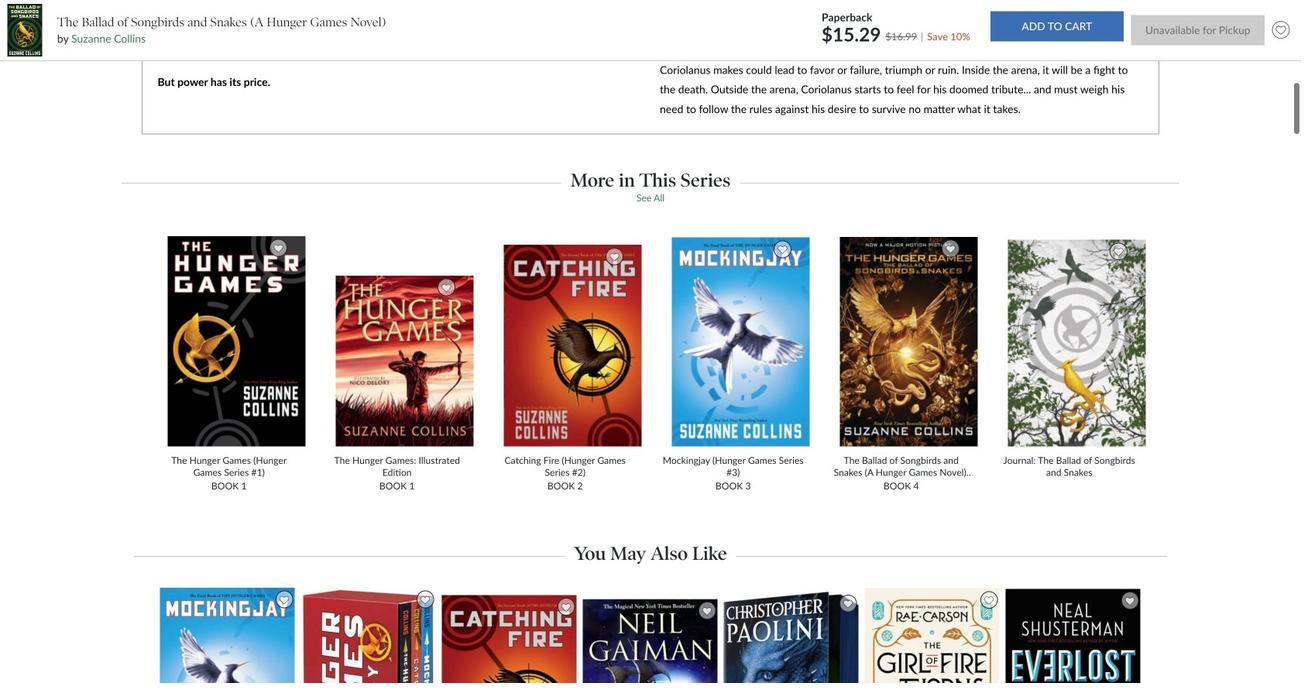 Task type: vqa. For each thing, say whether or not it's contained in the screenshot.
Related
no



Task type: describe. For each thing, give the bounding box(es) containing it.
0 vertical spatial section
[[122, 165, 1180, 183]]

mockingjay (hunger games series #3) image
[[671, 237, 811, 447]]

the ballad of songbirds and snakes (a hunger games novel): movie tie-in edition image
[[839, 236, 979, 447]]

1 vertical spatial section
[[134, 538, 1167, 557]]

journal: the ballad of songbirds and snakes image
[[1008, 239, 1147, 447]]

the hunger games: illustrated edition image
[[335, 275, 475, 447]]



Task type: locate. For each thing, give the bounding box(es) containing it.
catching fire (hunger games series #2) image
[[503, 244, 643, 447]]

the hunger games (hunger games series #1) image
[[167, 235, 307, 447]]

add to wishlist image
[[1269, 18, 1294, 43]]

section
[[122, 165, 1180, 183], [134, 538, 1167, 557]]

the ballad of songbirds and snakes (a hunger games novel) image
[[8, 4, 42, 57]]

None submit
[[991, 11, 1124, 41], [1131, 15, 1265, 45], [991, 11, 1124, 41], [1131, 15, 1265, 45]]



